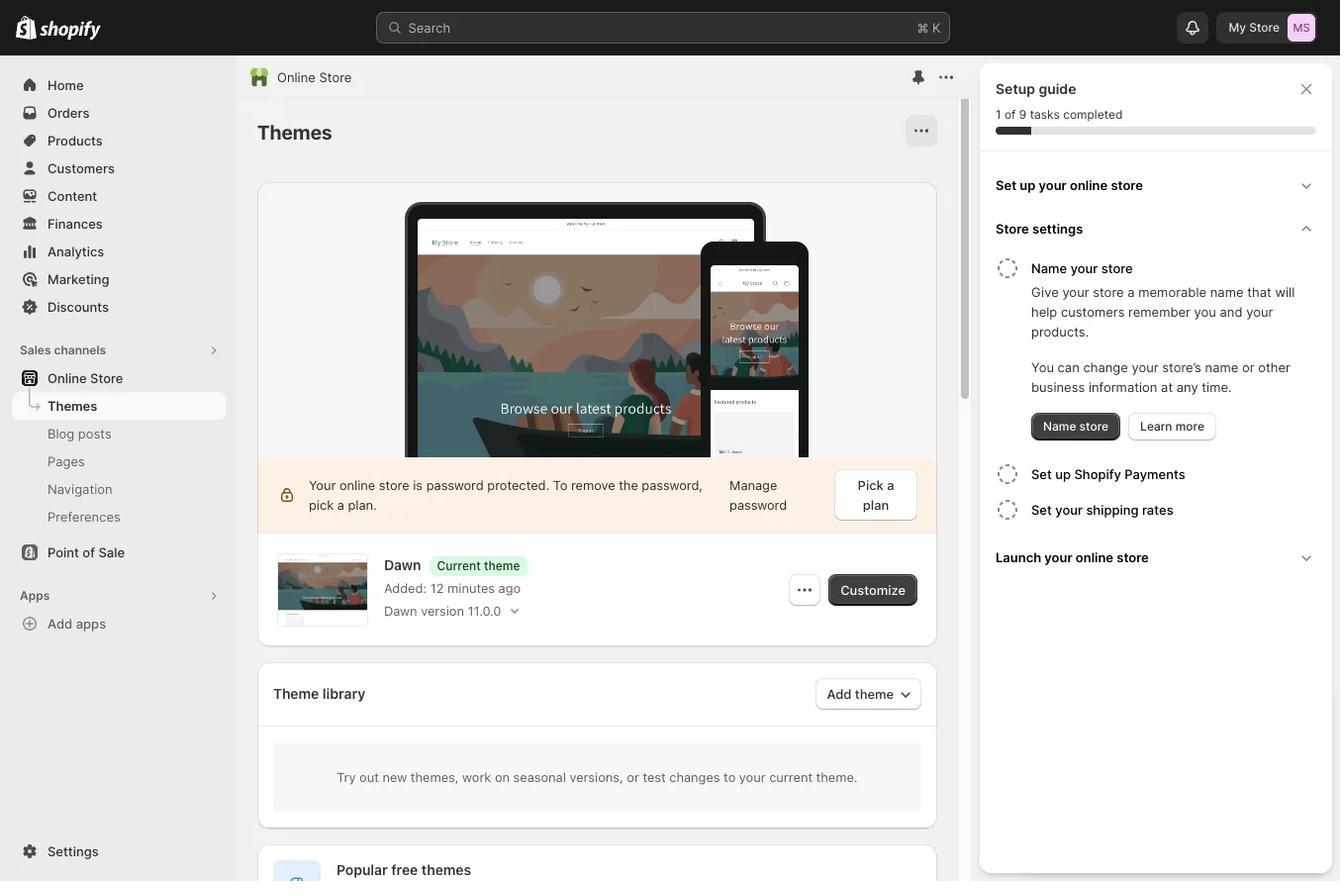 Task type: locate. For each thing, give the bounding box(es) containing it.
online up themes
[[48, 370, 87, 386]]

other
[[1259, 359, 1291, 375]]

your inside button
[[1056, 502, 1083, 518]]

my
[[1229, 20, 1247, 35]]

information
[[1089, 379, 1158, 395]]

apps button
[[12, 582, 226, 610]]

tasks
[[1031, 107, 1061, 122]]

online store link down the channels on the top left of page
[[12, 364, 226, 392]]

payments
[[1125, 466, 1186, 482]]

store up the 'shopify' in the bottom of the page
[[1080, 419, 1109, 434]]

name your store
[[1032, 260, 1134, 276]]

online store down the channels on the top left of page
[[48, 370, 123, 386]]

discounts link
[[12, 293, 226, 321]]

online store
[[277, 69, 352, 85], [48, 370, 123, 386]]

name inside 'you can change your store's name or other business information at any time.'
[[1206, 359, 1239, 375]]

any
[[1177, 379, 1199, 395]]

0 vertical spatial online store
[[277, 69, 352, 85]]

0 vertical spatial up
[[1020, 177, 1036, 193]]

online store right online store icon
[[277, 69, 352, 85]]

9
[[1020, 107, 1027, 122]]

1 vertical spatial name
[[1206, 359, 1239, 375]]

store settings button
[[988, 207, 1325, 251]]

learn more
[[1141, 419, 1205, 434]]

discounts
[[48, 299, 109, 315]]

of right "1"
[[1005, 107, 1017, 122]]

your left shipping
[[1056, 502, 1083, 518]]

set your shipping rates button
[[1032, 492, 1325, 528]]

0 horizontal spatial up
[[1020, 177, 1036, 193]]

set
[[996, 177, 1017, 193], [1032, 466, 1053, 482], [1032, 502, 1053, 518]]

set right mark set up shopify payments as done icon
[[1032, 466, 1053, 482]]

customers link
[[12, 154, 226, 182]]

store
[[1112, 177, 1144, 193], [1102, 260, 1134, 276], [1093, 284, 1125, 300], [1080, 419, 1109, 434], [1117, 550, 1150, 565]]

set up store settings
[[996, 177, 1017, 193]]

name up and
[[1211, 284, 1244, 300]]

store left the a
[[1093, 284, 1125, 300]]

launch your online store button
[[988, 536, 1325, 579]]

store down sales channels button
[[90, 370, 123, 386]]

you can change your store's name or other business information at any time.
[[1032, 359, 1291, 395]]

your inside 'you can change your store's name or other business information at any time.'
[[1132, 359, 1159, 375]]

products link
[[12, 127, 226, 154]]

finances
[[48, 216, 103, 232]]

shopify
[[1075, 466, 1122, 482]]

products
[[48, 133, 103, 149]]

online store link
[[277, 67, 352, 87], [12, 364, 226, 392]]

a
[[1128, 284, 1135, 300]]

will
[[1276, 284, 1296, 300]]

1 vertical spatial online store
[[48, 370, 123, 386]]

name your store element
[[992, 282, 1325, 441]]

0 vertical spatial set
[[996, 177, 1017, 193]]

set right mark set your shipping rates as done icon
[[1032, 502, 1053, 518]]

store
[[1250, 20, 1280, 35], [319, 69, 352, 85], [996, 221, 1030, 237], [90, 370, 123, 386]]

0 horizontal spatial shopify image
[[16, 16, 37, 40]]

and
[[1221, 304, 1243, 320]]

0 vertical spatial name
[[1032, 260, 1068, 276]]

0 vertical spatial of
[[1005, 107, 1017, 122]]

rates
[[1143, 502, 1174, 518]]

name down business
[[1044, 419, 1077, 434]]

setup guide
[[996, 80, 1077, 97]]

preferences link
[[12, 503, 226, 531]]

posts
[[78, 426, 112, 442]]

online up settings
[[1071, 177, 1108, 193]]

preferences
[[48, 509, 121, 525]]

up up store settings
[[1020, 177, 1036, 193]]

0 horizontal spatial of
[[83, 545, 95, 561]]

1 of 9 tasks completed
[[996, 107, 1123, 122]]

your
[[1039, 177, 1067, 193], [1071, 260, 1099, 276], [1063, 284, 1090, 300], [1247, 304, 1274, 320], [1132, 359, 1159, 375], [1056, 502, 1083, 518], [1045, 550, 1073, 565]]

my store
[[1229, 20, 1280, 35]]

name up time.
[[1206, 359, 1239, 375]]

set inside button
[[1032, 502, 1053, 518]]

your up customers
[[1071, 260, 1099, 276]]

up
[[1020, 177, 1036, 193], [1056, 466, 1072, 482]]

store settings
[[996, 221, 1084, 237]]

1 vertical spatial online store link
[[12, 364, 226, 392]]

shopify image
[[16, 16, 37, 40], [40, 21, 101, 40]]

name up give
[[1032, 260, 1068, 276]]

online store link right online store icon
[[277, 67, 352, 87]]

of inside setup guide dialog
[[1005, 107, 1017, 122]]

set up shopify payments
[[1032, 466, 1186, 482]]

1 horizontal spatial online
[[277, 69, 316, 85]]

1 horizontal spatial shopify image
[[40, 21, 101, 40]]

of left sale
[[83, 545, 95, 561]]

completed
[[1064, 107, 1123, 122]]

online
[[1071, 177, 1108, 193], [1076, 550, 1114, 565]]

finances link
[[12, 210, 226, 238]]

settings link
[[12, 838, 226, 866]]

analytics link
[[12, 238, 226, 265]]

sales channels
[[20, 343, 106, 358]]

navigation link
[[12, 475, 226, 503]]

1 vertical spatial name
[[1044, 419, 1077, 434]]

learn
[[1141, 419, 1173, 434]]

name store
[[1044, 419, 1109, 434]]

themes link
[[12, 392, 226, 420]]

1 horizontal spatial up
[[1056, 466, 1072, 482]]

home link
[[12, 71, 226, 99]]

1 vertical spatial of
[[83, 545, 95, 561]]

1 vertical spatial up
[[1056, 466, 1072, 482]]

name
[[1032, 260, 1068, 276], [1044, 419, 1077, 434]]

your down name your store
[[1063, 284, 1090, 300]]

2 vertical spatial set
[[1032, 502, 1053, 518]]

your inside button
[[1071, 260, 1099, 276]]

online right online store icon
[[277, 69, 316, 85]]

name inside name store link
[[1044, 419, 1077, 434]]

0 horizontal spatial online
[[48, 370, 87, 386]]

name for name your store
[[1032, 260, 1068, 276]]

store up mark name your store as done icon
[[996, 221, 1030, 237]]

name
[[1211, 284, 1244, 300], [1206, 359, 1239, 375]]

of for sale
[[83, 545, 95, 561]]

1 vertical spatial set
[[1032, 466, 1053, 482]]

online down set your shipping rates
[[1076, 550, 1114, 565]]

your up the information
[[1132, 359, 1159, 375]]

analytics
[[48, 244, 104, 259]]

of for 9
[[1005, 107, 1017, 122]]

of inside point of sale link
[[83, 545, 95, 561]]

0 vertical spatial online store link
[[277, 67, 352, 87]]

up left the 'shopify' in the bottom of the page
[[1056, 466, 1072, 482]]

0 vertical spatial name
[[1211, 284, 1244, 300]]

store up the a
[[1102, 260, 1134, 276]]

name inside give your store a memorable name that will help customers remember you and your products.
[[1211, 284, 1244, 300]]

set for set your shipping rates
[[1032, 502, 1053, 518]]

my store image
[[1288, 14, 1316, 42]]

name inside name your store button
[[1032, 260, 1068, 276]]

1 horizontal spatial of
[[1005, 107, 1017, 122]]

give your store a memorable name that will help customers remember you and your products.
[[1032, 284, 1296, 340]]



Task type: vqa. For each thing, say whether or not it's contained in the screenshot.
right "Shopify" image
no



Task type: describe. For each thing, give the bounding box(es) containing it.
up for shopify
[[1056, 466, 1072, 482]]

at
[[1162, 379, 1174, 395]]

can
[[1058, 359, 1080, 375]]

guide
[[1039, 80, 1077, 97]]

setup
[[996, 80, 1036, 97]]

orders
[[48, 105, 90, 121]]

1 horizontal spatial online store link
[[277, 67, 352, 87]]

point of sale
[[48, 545, 125, 561]]

online store image
[[250, 67, 269, 87]]

store right online store icon
[[319, 69, 352, 85]]

mark set your shipping rates as done image
[[996, 498, 1020, 522]]

your up settings
[[1039, 177, 1067, 193]]

1 vertical spatial online
[[1076, 550, 1114, 565]]

mark set up shopify payments as done image
[[996, 462, 1020, 486]]

you
[[1195, 304, 1217, 320]]

store inside button
[[996, 221, 1030, 237]]

store right my
[[1250, 20, 1280, 35]]

point of sale link
[[12, 539, 226, 566]]

customers
[[48, 160, 115, 176]]

your down that
[[1247, 304, 1274, 320]]

settings
[[48, 844, 99, 860]]

0 horizontal spatial online store link
[[12, 364, 226, 392]]

sales
[[20, 343, 51, 358]]

that
[[1248, 284, 1272, 300]]

launch
[[996, 550, 1042, 565]]

store inside give your store a memorable name that will help customers remember you and your products.
[[1093, 284, 1125, 300]]

name for time.
[[1206, 359, 1239, 375]]

1 vertical spatial online
[[48, 370, 87, 386]]

pages link
[[12, 448, 226, 475]]

set up your online store
[[996, 177, 1144, 193]]

navigation
[[48, 481, 113, 497]]

⌘
[[918, 20, 929, 36]]

blog posts
[[48, 426, 112, 442]]

customers
[[1062, 304, 1125, 320]]

remember
[[1129, 304, 1191, 320]]

set for set up your online store
[[996, 177, 1017, 193]]

pages
[[48, 454, 85, 469]]

sales channels button
[[12, 337, 226, 364]]

mark name your store as done image
[[996, 256, 1020, 280]]

your right 'launch'
[[1045, 550, 1073, 565]]

1 horizontal spatial online store
[[277, 69, 352, 85]]

⌘ k
[[918, 20, 941, 36]]

0 vertical spatial online
[[1071, 177, 1108, 193]]

name store link
[[1032, 413, 1121, 441]]

orders link
[[12, 99, 226, 127]]

give
[[1032, 284, 1059, 300]]

time.
[[1203, 379, 1233, 395]]

set up shopify payments button
[[1032, 457, 1325, 492]]

store inside button
[[1102, 260, 1134, 276]]

add apps button
[[12, 610, 226, 638]]

setup guide dialog
[[980, 63, 1333, 873]]

0 vertical spatial online
[[277, 69, 316, 85]]

up for your
[[1020, 177, 1036, 193]]

products.
[[1032, 324, 1090, 340]]

content link
[[12, 182, 226, 210]]

more
[[1176, 419, 1205, 434]]

add
[[48, 616, 73, 632]]

learn more link
[[1129, 413, 1217, 441]]

you
[[1032, 359, 1055, 375]]

blog posts link
[[12, 420, 226, 448]]

apps
[[76, 616, 106, 632]]

set your shipping rates
[[1032, 502, 1174, 518]]

0 horizontal spatial online store
[[48, 370, 123, 386]]

channels
[[54, 343, 106, 358]]

name for name store
[[1044, 419, 1077, 434]]

search
[[409, 20, 451, 36]]

add apps
[[48, 616, 106, 632]]

marketing link
[[12, 265, 226, 293]]

store down shipping
[[1117, 550, 1150, 565]]

home
[[48, 77, 84, 93]]

point
[[48, 545, 79, 561]]

memorable
[[1139, 284, 1207, 300]]

sale
[[98, 545, 125, 561]]

settings
[[1033, 221, 1084, 237]]

1
[[996, 107, 1002, 122]]

themes
[[48, 398, 97, 414]]

set for set up shopify payments
[[1032, 466, 1053, 482]]

k
[[933, 20, 941, 36]]

content
[[48, 188, 97, 204]]

change
[[1084, 359, 1129, 375]]

help
[[1032, 304, 1058, 320]]

marketing
[[48, 271, 109, 287]]

blog
[[48, 426, 74, 442]]

launch your online store
[[996, 550, 1150, 565]]

or
[[1243, 359, 1255, 375]]

name for and
[[1211, 284, 1244, 300]]

apps
[[20, 588, 50, 603]]

business
[[1032, 379, 1086, 395]]

set up your online store button
[[988, 163, 1325, 207]]

store up store settings button
[[1112, 177, 1144, 193]]

name your store button
[[1032, 251, 1325, 282]]

point of sale button
[[0, 539, 238, 566]]



